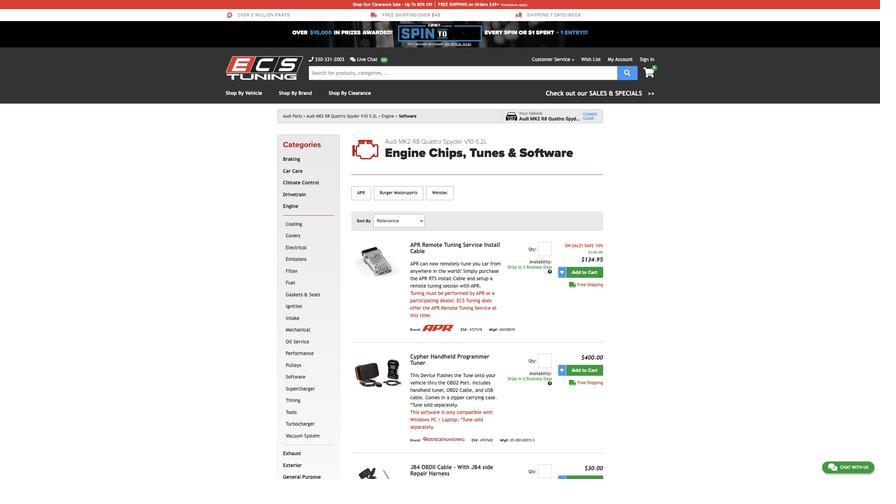Task type: locate. For each thing, give the bounding box(es) containing it.
remote inside apr remote tuning service install cable
[[423, 242, 443, 249]]

0 horizontal spatial 2
[[251, 13, 254, 18]]

vehicle right your at the top right of the page
[[529, 111, 543, 116]]

engine subcategories element
[[283, 216, 334, 446]]

and down includes
[[476, 388, 484, 393]]

es#4714892 - jb4-obdii-ca-mc  - jb4 obdii cable - with jb4 side repair harness - replacement jb4 obdii cable suitable for use in all applications where the jb4 attaches to the obdii port under the dash. includes jb4 side repair harness molex pigtail. - burger motorsports - audi bmw volkswagen mercedes benz mini porsche image
[[352, 465, 405, 480]]

0 horizontal spatial with
[[460, 283, 470, 289]]

1 vertical spatial es#:
[[472, 439, 479, 443]]

jb4 left side
[[472, 464, 481, 471]]

free down $134.95
[[578, 283, 587, 288]]

1 add from the top
[[572, 270, 581, 276]]

sale!
[[573, 244, 584, 249]]

quattro
[[331, 114, 346, 119], [549, 116, 565, 122], [422, 138, 442, 146]]

this up windows
[[411, 410, 420, 416]]

0 horizontal spatial 5
[[524, 265, 526, 270]]

spyder for audi mk2 r8 quattro spyder v10 5.2l engine chips, tunes & software
[[444, 138, 463, 146]]

by up audi mk2 r8 quattro spyder v10 5.2l link
[[342, 90, 347, 96]]

laptop.
[[443, 417, 460, 423]]

1 horizontal spatial and
[[476, 388, 484, 393]]

chat right live
[[368, 57, 378, 62]]

0 horizontal spatial engine link
[[282, 201, 333, 213]]

- left with
[[454, 464, 456, 471]]

1 horizontal spatial &
[[509, 146, 517, 161]]

comments image for live
[[350, 57, 356, 62]]

availability: up ships in 2 business days
[[530, 372, 553, 377]]

add to cart button down $400.00
[[567, 365, 604, 376]]

service up 'you' on the right bottom
[[463, 242, 483, 249]]

vehicle down the ecs tuning image
[[246, 90, 262, 96]]

1 add to cart button from the top
[[567, 267, 604, 278]]

1 vertical spatial shipping
[[588, 283, 604, 288]]

shipping inside shipping 7 days/week link
[[528, 13, 549, 18]]

1 availability: from the top
[[530, 260, 553, 265]]

1 vertical spatial days
[[544, 377, 553, 382]]

1 horizontal spatial chat
[[841, 466, 851, 471]]

days for $400.00
[[544, 377, 553, 382]]

ignition
[[286, 304, 303, 310]]

2 availability: from the top
[[530, 372, 553, 377]]

quattro up chips,
[[422, 138, 442, 146]]

shipping
[[528, 13, 549, 18], [588, 283, 604, 288], [588, 381, 604, 386]]

comments image left live
[[350, 57, 356, 62]]

clearance
[[372, 2, 392, 7], [349, 90, 371, 96]]

1 horizontal spatial purchase
[[480, 269, 499, 274]]

2 vertical spatial &
[[305, 292, 308, 298]]

*tune down cable.
[[411, 403, 423, 408]]

fuel
[[286, 280, 295, 286]]

quattro down 'shop by clearance'
[[331, 114, 346, 119]]

tune
[[463, 373, 474, 379]]

$134.95
[[582, 257, 604, 263]]

service down does
[[475, 305, 491, 311]]

2003
[[334, 57, 345, 62]]

1 vertical spatial cart
[[588, 368, 598, 374]]

0 horizontal spatial v10
[[361, 114, 368, 119]]

comments image for chat
[[829, 464, 838, 472]]

1 vertical spatial remote
[[442, 305, 458, 311]]

& for seals
[[305, 292, 308, 298]]

in right from
[[519, 265, 522, 270]]

0 horizontal spatial over
[[238, 13, 250, 18]]

vacuum system
[[286, 434, 320, 439]]

1 vertical spatial add to cart
[[572, 368, 598, 374]]

business for apr remote tuning service install cable
[[527, 265, 543, 270]]

apr
[[358, 191, 365, 196], [411, 242, 421, 249], [411, 261, 419, 267], [419, 276, 428, 282], [477, 291, 485, 296], [432, 305, 440, 311]]

0 vertical spatial question circle image
[[548, 270, 553, 274]]

purchase down car
[[480, 269, 499, 274]]

1 horizontal spatial with
[[484, 410, 493, 416]]

ships
[[508, 265, 518, 270], [508, 377, 518, 382]]

add to cart down $400.00
[[572, 368, 598, 374]]

free shipping down $134.95
[[578, 283, 604, 288]]

1 horizontal spatial over
[[293, 29, 308, 36]]

see
[[445, 43, 450, 46]]

parts
[[293, 114, 302, 119]]

ecs tuning image
[[226, 56, 303, 80]]

1 vertical spatial install
[[439, 276, 452, 282]]

brand: down windows
[[411, 439, 421, 443]]

0 horizontal spatial es#:
[[461, 328, 468, 332]]

2 jb4 from the left
[[472, 464, 481, 471]]

the up remote
[[411, 276, 418, 282]]

audi inside audi mk2 r8 quattro spyder v10 5.2l engine chips, tunes & software
[[385, 138, 397, 146]]

& left seals
[[305, 292, 308, 298]]

1 vertical spatial over
[[293, 29, 308, 36]]

does
[[482, 298, 492, 304]]

1 add to cart from the top
[[572, 270, 598, 276]]

0 vertical spatial this
[[411, 373, 420, 379]]

1 horizontal spatial vehicle
[[529, 111, 543, 116]]

with
[[458, 464, 470, 471]]

1 jb4 from the left
[[411, 464, 420, 471]]

question circle image
[[548, 270, 553, 274], [548, 382, 553, 386]]

a left zipper at right
[[447, 395, 450, 401]]

1 vertical spatial chat
[[841, 466, 851, 471]]

or left the $1
[[519, 29, 527, 36]]

over left million
[[238, 13, 250, 18]]

ships for apr remote tuning service install cable
[[508, 265, 518, 270]]

es#: left 4727518
[[461, 328, 468, 332]]

brand: for apr remote tuning service install cable
[[411, 328, 421, 332]]

in down tuner,
[[442, 395, 446, 401]]

mfg#:
[[490, 328, 499, 332], [501, 439, 510, 443]]

2 horizontal spatial mk2
[[531, 116, 541, 122]]

1 vertical spatial engine link
[[282, 201, 333, 213]]

shipping 7 days/week
[[528, 13, 582, 18]]

1 vertical spatial this
[[411, 410, 420, 416]]

1 business from the top
[[527, 265, 543, 270]]

0 vertical spatial cart
[[588, 270, 598, 276]]

2 add to cart from the top
[[572, 368, 598, 374]]

5.2l inside the your vehicle audi mk2 r8 quattro spyder v10 5.2l
[[592, 116, 602, 122]]

with left us
[[853, 466, 863, 471]]

oil service
[[286, 339, 310, 345]]

engine
[[382, 114, 395, 119], [385, 146, 426, 161], [283, 204, 299, 209]]

qty: up ships in 2 business days
[[529, 359, 537, 364]]

1 ships from the top
[[508, 265, 518, 270]]

cable down world!
[[454, 276, 466, 282]]

1 horizontal spatial software
[[399, 114, 417, 119]]

cable up the can
[[411, 248, 425, 255]]

0 horizontal spatial and
[[467, 276, 475, 282]]

shop by vehicle link
[[226, 90, 262, 96]]

burger motorsports link
[[374, 186, 424, 200]]

1 vertical spatial &
[[509, 146, 517, 161]]

engine inside audi mk2 r8 quattro spyder v10 5.2l engine chips, tunes & software
[[385, 146, 426, 161]]

customer service
[[532, 57, 571, 62]]

& right sales
[[609, 90, 614, 97]]

tuning down ecs
[[460, 305, 474, 311]]

- left up
[[402, 2, 404, 7]]

2 horizontal spatial 5.2l
[[592, 116, 602, 122]]

add right add to wish list image
[[572, 270, 581, 276]]

1 horizontal spatial 5
[[533, 439, 535, 443]]

1 horizontal spatial 2
[[524, 377, 526, 382]]

oil service link
[[285, 336, 333, 348]]

comments image inside live chat link
[[350, 57, 356, 62]]

oil
[[286, 339, 292, 345]]

or inside apr can now remotely tune you car from anywhere in the world! simply purchase the apr rts install cable and setup a remote tuning session with apr. tuning must be performed by apr or a participating dealer. ecs tuning does offer the apr remote tuning service at this time.
[[487, 291, 491, 296]]

mfg#: left 05-
[[501, 439, 510, 443]]

over $15,000 in prizes
[[293, 29, 361, 36]]

separately. up is
[[435, 403, 459, 408]]

1 horizontal spatial install
[[485, 242, 500, 249]]

at
[[493, 305, 497, 311]]

to
[[412, 2, 416, 7]]

v10 for audi mk2 r8 quattro spyder v10 5.2l engine chips, tunes & software
[[465, 138, 474, 146]]

1 vertical spatial sold
[[475, 417, 483, 423]]

cart
[[588, 270, 598, 276], [588, 368, 598, 374]]

mfg#: left em100039
[[490, 328, 499, 332]]

None number field
[[539, 242, 553, 256], [539, 354, 553, 368], [539, 465, 553, 479], [539, 242, 553, 256], [539, 354, 553, 368], [539, 465, 553, 479]]

with
[[460, 283, 470, 289], [484, 410, 493, 416], [853, 466, 863, 471]]

r8 for audi mk2 r8 quattro spyder v10 5.2l engine chips, tunes & software
[[413, 138, 420, 146]]

apr up the can
[[411, 242, 421, 249]]

purchase inside apr can now remotely tune you car from anywhere in the world! simply purchase the apr rts install cable and setup a remote tuning session with apr. tuning must be performed by apr or a participating dealer. ecs tuning does offer the apr remote tuning service at this time.
[[480, 269, 499, 274]]

2 brand: from the top
[[411, 439, 421, 443]]

1 horizontal spatial mk2
[[399, 138, 411, 146]]

2 ships from the top
[[508, 377, 518, 382]]

2 vertical spatial cable
[[438, 464, 452, 471]]

ships in 2 business days
[[508, 377, 553, 382]]

2 free shipping from the top
[[578, 381, 604, 386]]

2 left million
[[251, 13, 254, 18]]

install up the session
[[439, 276, 452, 282]]

service inside apr can now remotely tune you car from anywhere in the world! simply purchase the apr rts install cable and setup a remote tuning session with apr. tuning must be performed by apr or a participating dealer. ecs tuning does offer the apr remote tuning service at this time.
[[475, 305, 491, 311]]

0 vertical spatial remote
[[423, 242, 443, 249]]

cart down $134.95
[[588, 270, 598, 276]]

$400.00
[[582, 355, 604, 361]]

2
[[251, 13, 254, 18], [524, 377, 526, 382]]

software
[[399, 114, 417, 119], [520, 146, 574, 161], [286, 375, 306, 380]]

1 this from the top
[[411, 373, 420, 379]]

free down shop our clearance sale - up to 80% off
[[383, 13, 394, 18]]

0 horizontal spatial install
[[439, 276, 452, 282]]

spyder inside audi mk2 r8 quattro spyder v10 5.2l engine chips, tunes & software
[[444, 138, 463, 146]]

list
[[594, 57, 601, 62]]

1 days from the top
[[544, 265, 553, 270]]

0 horizontal spatial r8
[[325, 114, 330, 119]]

port.
[[461, 380, 471, 386]]

1
[[561, 29, 564, 36]]

now
[[430, 261, 439, 267]]

comments image
[[350, 57, 356, 62], [829, 464, 838, 472]]

spyder left clear
[[566, 116, 581, 122]]

1 vertical spatial cable
[[454, 276, 466, 282]]

a up at on the bottom right of the page
[[493, 291, 495, 296]]

shop our clearance sale - up to 80% off link
[[353, 1, 436, 8]]

2 qty: from the top
[[529, 359, 537, 364]]

2 right your
[[524, 377, 526, 382]]

2 to from the top
[[583, 368, 587, 374]]

shop for shop by brand
[[279, 90, 290, 96]]

be
[[438, 291, 444, 296]]

drivetrain link
[[282, 189, 333, 201]]

1 to from the top
[[583, 270, 587, 276]]

5.2l for audi mk2 r8 quattro spyder v10 5.2l
[[369, 114, 377, 119]]

shipping down $134.95
[[588, 283, 604, 288]]

0 vertical spatial free shipping
[[578, 283, 604, 288]]

0 vertical spatial separately.
[[435, 403, 459, 408]]

spin
[[505, 29, 518, 36]]

remote down dealer.
[[442, 305, 458, 311]]

$15,000
[[310, 29, 332, 36]]

shop for shop by vehicle
[[226, 90, 237, 96]]

quattro left clear
[[549, 116, 565, 122]]

1 vertical spatial software
[[520, 146, 574, 161]]

add for add to cart button for add to wish list image
[[572, 270, 581, 276]]

free down $400.00
[[578, 381, 587, 386]]

quattro inside the your vehicle audi mk2 r8 quattro spyder v10 5.2l
[[549, 116, 565, 122]]

0 vertical spatial chat
[[368, 57, 378, 62]]

1 horizontal spatial cable
[[438, 464, 452, 471]]

obd2
[[447, 380, 459, 386], [447, 388, 459, 393]]

spyder down 'shop by clearance'
[[347, 114, 360, 119]]

1 vertical spatial qty:
[[529, 359, 537, 364]]

vacuum system link
[[285, 431, 333, 443]]

2 vertical spatial with
[[853, 466, 863, 471]]

0 vertical spatial add to cart button
[[567, 267, 604, 278]]

& inside audi mk2 r8 quattro spyder v10 5.2l engine chips, tunes & software
[[509, 146, 517, 161]]

1 vertical spatial clearance
[[349, 90, 371, 96]]

purchase
[[413, 43, 428, 46], [480, 269, 499, 274]]

engine link inside category navigation element
[[282, 201, 333, 213]]

2 add to cart button from the top
[[567, 365, 604, 376]]

0 vertical spatial purchase
[[413, 43, 428, 46]]

0 vertical spatial a
[[490, 276, 493, 282]]

5.2l inside audi mk2 r8 quattro spyder v10 5.2l engine chips, tunes & software
[[476, 138, 488, 146]]

shop by vehicle
[[226, 90, 262, 96]]

& right the tunes
[[509, 146, 517, 161]]

and inside this device flashes the tune onto your vehicle thru the obd2 port. includes handheld tuner, obd2 cable, and usb cable. comes in a zipper carrying case. *tune sold separately. this software is only compatible with windows pc / laptop. *tune sold separately.
[[476, 388, 484, 393]]

1 vertical spatial comments image
[[829, 464, 838, 472]]

qty: for cypher handheld programmer tuner
[[529, 359, 537, 364]]

handheld
[[411, 388, 431, 393]]

service up the performance
[[294, 339, 310, 345]]

r8 inside audi mk2 r8 quattro spyder v10 5.2l engine chips, tunes & software
[[413, 138, 420, 146]]

sort by
[[357, 219, 371, 224]]

0 vertical spatial sold
[[424, 403, 433, 408]]

obd2 up zipper at right
[[447, 388, 459, 393]]

v10 inside audi mk2 r8 quattro spyder v10 5.2l engine chips, tunes & software
[[465, 138, 474, 146]]

jb4 obdii cable - with jb4 side repair harness link
[[411, 464, 494, 477]]

audi mk2 r8 quattro spyder v10 5.2l
[[307, 114, 377, 119]]

time.
[[420, 313, 432, 319]]

1 vertical spatial mfg#:
[[501, 439, 510, 443]]

qty: up ships in 5 business days
[[529, 247, 537, 252]]

2 vertical spatial qty:
[[529, 470, 537, 475]]

audi parts link
[[283, 114, 306, 119]]

0 vertical spatial install
[[485, 242, 500, 249]]

1 question circle image from the top
[[548, 270, 553, 274]]

ships for cypher handheld programmer tuner
[[508, 377, 518, 382]]

install up from
[[485, 242, 500, 249]]

free shipping down $400.00
[[578, 381, 604, 386]]

with up performed in the right of the page
[[460, 283, 470, 289]]

supercharger
[[286, 386, 315, 392]]

remote up the now
[[423, 242, 443, 249]]

0 vertical spatial shipping
[[528, 13, 549, 18]]

question circle image for on sale!                         save 10%
[[548, 270, 553, 274]]

0 horizontal spatial mk2
[[316, 114, 324, 119]]

1 horizontal spatial 5.2l
[[476, 138, 488, 146]]

0 vertical spatial engine
[[382, 114, 395, 119]]

2 business from the top
[[527, 377, 543, 382]]

0 horizontal spatial quattro
[[331, 114, 346, 119]]

service inside "popup button"
[[555, 57, 571, 62]]

1 vertical spatial *tune
[[461, 417, 473, 423]]

1 vertical spatial -
[[454, 464, 456, 471]]

& inside engine subcategories element
[[305, 292, 308, 298]]

2 horizontal spatial v10
[[582, 116, 591, 122]]

add to cart button down $134.95
[[567, 267, 604, 278]]

over left $15,000 in the left of the page
[[293, 29, 308, 36]]

with down "case."
[[484, 410, 493, 416]]

clearance right our
[[372, 2, 392, 7]]

to down $134.95
[[583, 270, 587, 276]]

& for specials
[[609, 90, 614, 97]]

1 vertical spatial free shipping
[[578, 381, 604, 386]]

supercharger link
[[285, 384, 333, 395]]

add to cart for add to wish list icon
[[572, 368, 598, 374]]

shop for shop by clearance
[[329, 90, 340, 96]]

1 horizontal spatial es#:
[[472, 439, 479, 443]]

2 vertical spatial software
[[286, 375, 306, 380]]

to for add to wish list image
[[583, 270, 587, 276]]

es#4727518 - em100039 - apr remote tuning service install cable - apr can now remotely tune you car from anywhere in the world! simply purchase the apr rts install cable and setup a remote tuning session with apr. - apr - audi volkswagen porsche image
[[352, 242, 405, 282]]

0 horizontal spatial jb4
[[411, 464, 420, 471]]

cart for add to cart button for add to wish list image
[[588, 270, 598, 276]]

2 vertical spatial shipping
[[588, 381, 604, 386]]

install inside apr remote tuning service install cable
[[485, 242, 500, 249]]

by for brand
[[292, 90, 297, 96]]

cart down $400.00
[[588, 368, 598, 374]]

es#: left 4707682
[[472, 439, 479, 443]]

es#: 4707682
[[472, 439, 494, 443]]

the left tune
[[455, 373, 462, 379]]

0 horizontal spatial vehicle
[[246, 90, 262, 96]]

2 cart from the top
[[588, 368, 598, 374]]

Search text field
[[309, 66, 618, 80]]

r8 for audi mk2 r8 quattro spyder v10 5.2l
[[325, 114, 330, 119]]

*tune down compatible
[[461, 417, 473, 423]]

spyder
[[347, 114, 360, 119], [566, 116, 581, 122], [444, 138, 463, 146]]

2 days from the top
[[544, 377, 553, 382]]

drivetrain
[[283, 192, 306, 198]]

chat left us
[[841, 466, 851, 471]]

mk2 inside audi mk2 r8 quattro spyder v10 5.2l engine chips, tunes & software
[[399, 138, 411, 146]]

0 vertical spatial and
[[467, 276, 475, 282]]

in inside apr can now remotely tune you car from anywhere in the world! simply purchase the apr rts install cable and setup a remote tuning session with apr. tuning must be performed by apr or a participating dealer. ecs tuning does offer the apr remote tuning service at this time.
[[433, 269, 438, 274]]

install
[[485, 242, 500, 249], [439, 276, 452, 282]]

clearance for our
[[372, 2, 392, 7]]

spyder up chips,
[[444, 138, 463, 146]]

0 horizontal spatial purchase
[[413, 43, 428, 46]]

1 vertical spatial availability:
[[530, 372, 553, 377]]

1 vertical spatial add to cart button
[[567, 365, 604, 376]]

0 horizontal spatial mfg#:
[[490, 328, 499, 332]]

1 cart from the top
[[588, 270, 598, 276]]

quattro inside audi mk2 r8 quattro spyder v10 5.2l engine chips, tunes & software
[[422, 138, 442, 146]]

in inside this device flashes the tune onto your vehicle thru the obd2 port. includes handheld tuner, obd2 cable, and usb cable. comes in a zipper carrying case. *tune sold separately. this software is only compatible with windows pc / laptop. *tune sold separately.
[[442, 395, 446, 401]]

brand: down this
[[411, 328, 421, 332]]

add to cart for add to wish list image
[[572, 270, 598, 276]]

v10 for audi mk2 r8 quattro spyder v10 5.2l
[[361, 114, 368, 119]]

obd2 down flashes
[[447, 380, 459, 386]]

audi for audi parts
[[283, 114, 292, 119]]

cable inside apr remote tuning service install cable
[[411, 248, 425, 255]]

million
[[256, 13, 274, 18]]

comments image inside chat with us link
[[829, 464, 838, 472]]

carrying
[[467, 395, 484, 401]]

1 qty: from the top
[[529, 247, 537, 252]]

remote inside apr can now remotely tune you car from anywhere in the world! simply purchase the apr rts install cable and setup a remote tuning session with apr. tuning must be performed by apr or a participating dealer. ecs tuning does offer the apr remote tuning service at this time.
[[442, 305, 458, 311]]

es#4707682 - 05-000-00073-5 - cypher handheld programmer tuner - this device flashes the tune onto your vehicle thru the obd2 port. includes handheld tuner, obd2 cable, and usb cable. comes in a zipper carrying case. *tune sold separately. - weistec - audi volkswagen mercedes benz image
[[352, 354, 405, 394]]

0 vertical spatial &
[[609, 90, 614, 97]]

5 right 000-
[[533, 439, 535, 443]]

cable inside apr can now remotely tune you car from anywhere in the world! simply purchase the apr rts install cable and setup a remote tuning session with apr. tuning must be performed by apr or a participating dealer. ecs tuning does offer the apr remote tuning service at this time.
[[454, 276, 466, 282]]

question circle image left add to wish list image
[[548, 270, 553, 274]]

care
[[292, 168, 303, 174]]

0 horizontal spatial -
[[402, 2, 404, 7]]

0 vertical spatial -
[[402, 2, 404, 7]]

2 horizontal spatial software
[[520, 146, 574, 161]]

by
[[239, 90, 244, 96], [292, 90, 297, 96], [342, 90, 347, 96], [366, 219, 371, 224]]

quattro for audi mk2 r8 quattro spyder v10 5.2l
[[331, 114, 346, 119]]

quattro for audi mk2 r8 quattro spyder v10 5.2l engine chips, tunes & software
[[422, 138, 442, 146]]

service right customer at the top of the page
[[555, 57, 571, 62]]

jb4 left obdii
[[411, 464, 420, 471]]

tuning up remotely
[[444, 242, 462, 249]]

apr inside apr remote tuning service install cable
[[411, 242, 421, 249]]

shipping left 7
[[528, 13, 549, 18]]

in down the now
[[433, 269, 438, 274]]

ships right your
[[508, 377, 518, 382]]

cable right obdii
[[438, 464, 452, 471]]

climate control link
[[282, 177, 333, 189]]

my
[[609, 57, 614, 62]]

free
[[439, 2, 448, 7]]

or up does
[[487, 291, 491, 296]]

free shipping over $49 link
[[371, 12, 441, 18]]

2 add from the top
[[572, 368, 581, 374]]

in
[[334, 29, 340, 36], [519, 265, 522, 270], [433, 269, 438, 274], [519, 377, 522, 382], [442, 395, 446, 401]]

days for on sale!                         save 10%
[[544, 265, 553, 270]]

2 question circle image from the top
[[548, 382, 553, 386]]

and down the simply
[[467, 276, 475, 282]]

.
[[472, 43, 472, 46]]

weistec - corporate logo image
[[423, 437, 465, 442]]

comments image left chat with us
[[829, 464, 838, 472]]

0 vertical spatial business
[[527, 265, 543, 270]]

add to cart down $134.95
[[572, 270, 598, 276]]

separately. down windows
[[411, 425, 435, 430]]

0 vertical spatial comments image
[[350, 57, 356, 62]]

audi
[[283, 114, 292, 119], [307, 114, 315, 119], [520, 116, 529, 122], [385, 138, 397, 146]]

shop by clearance link
[[329, 90, 371, 96]]

1 brand: from the top
[[411, 328, 421, 332]]

live
[[357, 57, 366, 62]]

over for over $15,000 in prizes
[[293, 29, 308, 36]]

sold up software
[[424, 403, 433, 408]]

apr link
[[352, 186, 371, 200]]

vehicle
[[411, 380, 426, 386]]

0 vertical spatial add
[[572, 270, 581, 276]]

0 vertical spatial mfg#:
[[490, 328, 499, 332]]

em100039
[[500, 328, 516, 332]]

side
[[483, 464, 494, 471]]

clearance up audi mk2 r8 quattro spyder v10 5.2l link
[[349, 90, 371, 96]]

performance
[[286, 351, 314, 357]]

availability: up ships in 5 business days
[[530, 260, 553, 265]]

the down remotely
[[439, 269, 446, 274]]

software inside software link
[[286, 375, 306, 380]]

1 horizontal spatial engine link
[[382, 114, 398, 119]]

0 horizontal spatial clearance
[[349, 90, 371, 96]]

mechanical link
[[285, 325, 333, 336]]

1 vertical spatial or
[[487, 291, 491, 296]]

by left brand on the left top
[[292, 90, 297, 96]]

330-
[[315, 57, 325, 62]]

by for clearance
[[342, 90, 347, 96]]

pc
[[431, 417, 437, 423]]

in left prizes at the left of page
[[334, 29, 340, 36]]

0 vertical spatial *tune
[[411, 403, 423, 408]]

add
[[572, 270, 581, 276], [572, 368, 581, 374]]

1 vertical spatial ships
[[508, 377, 518, 382]]

0 vertical spatial clearance
[[372, 2, 392, 7]]

0 vertical spatial brand:
[[411, 328, 421, 332]]



Task type: describe. For each thing, give the bounding box(es) containing it.
search image
[[625, 69, 631, 76]]

entry!!!
[[565, 29, 588, 36]]

qty: for apr remote tuning service install cable
[[529, 247, 537, 252]]

add for add to cart button related to add to wish list icon
[[572, 368, 581, 374]]

cypher handheld programmer tuner
[[411, 354, 490, 367]]

2 vertical spatial free
[[578, 381, 587, 386]]

vehicle inside the your vehicle audi mk2 r8 quattro spyder v10 5.2l
[[529, 111, 543, 116]]

spyder inside the your vehicle audi mk2 r8 quattro spyder v10 5.2l
[[566, 116, 581, 122]]

ignition link
[[285, 301, 333, 313]]

sign in link
[[641, 57, 655, 62]]

turbocharger
[[286, 422, 315, 427]]

0 vertical spatial engine link
[[382, 114, 398, 119]]

cooling link
[[285, 219, 333, 230]]

331-
[[325, 57, 334, 62]]

over for over 2 million parts
[[238, 13, 250, 18]]

1 horizontal spatial *tune
[[461, 417, 473, 423]]

engine inside category navigation element
[[283, 204, 299, 209]]

shopping cart image
[[644, 68, 655, 78]]

5.2l for audi mk2 r8 quattro spyder v10 5.2l engine chips, tunes & software
[[476, 138, 488, 146]]

v10 inside the your vehicle audi mk2 r8 quattro spyder v10 5.2l
[[582, 116, 591, 122]]

7
[[551, 13, 553, 18]]

shop by brand link
[[279, 90, 312, 96]]

1 vertical spatial free
[[578, 283, 587, 288]]

install inside apr can now remotely tune you car from anywhere in the world! simply purchase the apr rts install cable and setup a remote tuning session with apr. tuning must be performed by apr or a participating dealer. ecs tuning does offer the apr remote tuning service at this time.
[[439, 276, 452, 282]]

software inside audi mk2 r8 quattro spyder v10 5.2l engine chips, tunes & software
[[520, 146, 574, 161]]

case.
[[486, 395, 497, 401]]

with inside this device flashes the tune onto your vehicle thru the obd2 port. includes handheld tuner, obd2 cable, and usb cable. comes in a zipper carrying case. *tune sold separately. this software is only compatible with windows pc / laptop. *tune sold separately.
[[484, 410, 493, 416]]

apr down anywhere
[[419, 276, 428, 282]]

apr up the time.
[[432, 305, 440, 311]]

setup
[[477, 276, 489, 282]]

chips,
[[429, 146, 467, 161]]

mfg#: 05-000-00073-5
[[501, 439, 535, 443]]

apply
[[519, 3, 528, 7]]

gaskets & seals
[[286, 292, 321, 298]]

my account
[[609, 57, 633, 62]]

audi parts
[[283, 114, 302, 119]]

spyder for audi mk2 r8 quattro spyder v10 5.2l
[[347, 114, 360, 119]]

free ship ping on orders $49+ *exclusions apply
[[439, 2, 528, 7]]

every
[[485, 29, 503, 36]]

availability: for $400.00
[[530, 372, 553, 377]]

1 horizontal spatial or
[[519, 29, 527, 36]]

mk2 for audi mk2 r8 quattro spyder v10 5.2l
[[316, 114, 324, 119]]

see official rules link
[[445, 43, 472, 47]]

- inside jb4 obdii cable - with jb4 side repair harness
[[454, 464, 456, 471]]

intake link
[[285, 313, 333, 325]]

tuning down "by"
[[466, 298, 481, 304]]

zipper
[[451, 395, 465, 401]]

0 horizontal spatial chat
[[368, 57, 378, 62]]

prizes
[[342, 29, 361, 36]]

clear
[[584, 116, 594, 121]]

1 vertical spatial 2
[[524, 377, 526, 382]]

wish list
[[582, 57, 601, 62]]

and inside apr can now remotely tune you car from anywhere in the world! simply purchase the apr rts install cable and setup a remote tuning session with apr. tuning must be performed by apr or a participating dealer. ecs tuning does offer the apr remote tuning service at this time.
[[467, 276, 475, 282]]

apr right "by"
[[477, 291, 485, 296]]

question circle image for $400.00
[[548, 382, 553, 386]]

with inside apr can now remotely tune you car from anywhere in the world! simply purchase the apr rts install cable and setup a remote tuning session with apr. tuning must be performed by apr or a participating dealer. ecs tuning does offer the apr remote tuning service at this time.
[[460, 283, 470, 289]]

1 vertical spatial a
[[493, 291, 495, 296]]

covers link
[[285, 230, 333, 242]]

0 vertical spatial vehicle
[[246, 90, 262, 96]]

a inside this device flashes the tune onto your vehicle thru the obd2 port. includes handheld tuner, obd2 cable, and usb cable. comes in a zipper carrying case. *tune sold separately. this software is only compatible with windows pc / laptop. *tune sold separately.
[[447, 395, 450, 401]]

car
[[283, 168, 291, 174]]

10%
[[596, 244, 604, 249]]

- inside shop our clearance sale - up to 80% off link
[[402, 2, 404, 7]]

by right sort
[[366, 219, 371, 224]]

apr left the can
[[411, 261, 419, 267]]

shipping 7 days/week link
[[516, 12, 582, 18]]

this device flashes the tune onto your vehicle thru the obd2 port. includes handheld tuner, obd2 cable, and usb cable. comes in a zipper carrying case. *tune sold separately. this software is only compatible with windows pc / laptop. *tune sold separately.
[[411, 373, 497, 430]]

ecs tuning 'spin to win' contest logo image
[[399, 24, 482, 41]]

mechanical
[[286, 328, 311, 333]]

the up the time.
[[423, 305, 430, 311]]

your
[[520, 111, 528, 116]]

clearance for by
[[349, 90, 371, 96]]

shipping
[[396, 13, 417, 18]]

climate
[[283, 180, 301, 186]]

our
[[364, 2, 371, 7]]

0 horizontal spatial *tune
[[411, 403, 423, 408]]

us
[[864, 466, 869, 471]]

your
[[487, 373, 496, 379]]

remote
[[411, 283, 427, 289]]

2 this from the top
[[411, 410, 420, 416]]

ecs
[[457, 298, 465, 304]]

es#: 4727518
[[461, 328, 483, 332]]

emissions link
[[285, 254, 333, 266]]

session
[[443, 283, 459, 289]]

audi inside the your vehicle audi mk2 r8 quattro spyder v10 5.2l
[[520, 116, 529, 122]]

weistec link
[[427, 186, 454, 200]]

service inside engine subcategories element
[[294, 339, 310, 345]]

in right your
[[519, 377, 522, 382]]

from
[[491, 261, 501, 267]]

0 vertical spatial obd2
[[447, 380, 459, 386]]

apr remote tuning service install cable
[[411, 242, 500, 255]]

by for vehicle
[[239, 90, 244, 96]]

$49
[[432, 13, 441, 18]]

availability: for on sale!                         save 10%
[[530, 260, 553, 265]]

orders
[[475, 2, 488, 7]]

pulleys link
[[285, 360, 333, 372]]

filter
[[286, 269, 298, 274]]

customer service button
[[532, 56, 575, 63]]

weistec
[[433, 191, 448, 196]]

audi for audi mk2 r8 quattro spyder v10 5.2l
[[307, 114, 315, 119]]

add to wish list image
[[561, 271, 564, 274]]

timing
[[286, 398, 301, 404]]

exterior link
[[282, 460, 333, 472]]

burger motorsports
[[380, 191, 418, 196]]

anywhere
[[411, 269, 432, 274]]

category navigation element
[[277, 135, 340, 480]]

es#: for apr remote tuning service install cable
[[461, 328, 468, 332]]

this
[[411, 313, 419, 319]]

3 qty: from the top
[[529, 470, 537, 475]]

mk2 for audi mk2 r8 quattro spyder v10 5.2l engine chips, tunes & software
[[399, 138, 411, 146]]

on sale!                         save 10% $149.99 $134.95
[[566, 244, 604, 263]]

mfg#: for cypher handheld programmer tuner
[[501, 439, 510, 443]]

/
[[439, 417, 441, 423]]

cable inside jb4 obdii cable - with jb4 side repair harness
[[438, 464, 452, 471]]

apr - corporate logo image
[[423, 325, 454, 332]]

ship
[[450, 2, 458, 7]]

tuning down remote
[[411, 291, 425, 296]]

audi for audi mk2 r8 quattro spyder v10 5.2l engine chips, tunes & software
[[385, 138, 397, 146]]

to for add to wish list icon
[[583, 368, 587, 374]]

4707682
[[481, 439, 494, 443]]

offer
[[411, 305, 422, 311]]

0 vertical spatial free
[[383, 13, 394, 18]]

sort
[[357, 219, 365, 224]]

on
[[566, 244, 571, 249]]

1 vertical spatial obd2
[[447, 388, 459, 393]]

official
[[451, 43, 463, 46]]

add to cart button for add to wish list icon
[[567, 365, 604, 376]]

device
[[421, 373, 436, 379]]

off
[[427, 2, 433, 7]]

filter link
[[285, 266, 333, 278]]

change
[[584, 112, 598, 116]]

add to wish list image
[[561, 369, 564, 372]]

business for cypher handheld programmer tuner
[[527, 377, 543, 382]]

brand: for cypher handheld programmer tuner
[[411, 439, 421, 443]]

tuning inside apr remote tuning service install cable
[[444, 242, 462, 249]]

0 vertical spatial 2
[[251, 13, 254, 18]]

tuner,
[[432, 388, 445, 393]]

cart for add to cart button related to add to wish list icon
[[588, 368, 598, 374]]

software
[[421, 410, 440, 416]]

1 vertical spatial separately.
[[411, 425, 435, 430]]

mfg#: for apr remote tuning service install cable
[[490, 328, 499, 332]]

brand
[[299, 90, 312, 96]]

turbocharger link
[[285, 419, 333, 431]]

software link
[[285, 372, 333, 384]]

your vehicle audi mk2 r8 quattro spyder v10 5.2l
[[520, 111, 602, 122]]

es#: for cypher handheld programmer tuner
[[472, 439, 479, 443]]

mk2 inside the your vehicle audi mk2 r8 quattro spyder v10 5.2l
[[531, 116, 541, 122]]

car care
[[283, 168, 303, 174]]

0 vertical spatial 5
[[524, 265, 526, 270]]

change clear
[[584, 112, 598, 121]]

2 horizontal spatial with
[[853, 466, 863, 471]]

1 free shipping from the top
[[578, 283, 604, 288]]

phone image
[[309, 57, 314, 62]]

service inside apr remote tuning service install cable
[[463, 242, 483, 249]]

account
[[616, 57, 633, 62]]

exhaust link
[[282, 448, 333, 460]]

must
[[426, 291, 437, 296]]

0 horizontal spatial sold
[[424, 403, 433, 408]]

burger
[[380, 191, 393, 196]]

chat with us
[[841, 466, 869, 471]]

add to cart button for add to wish list image
[[567, 267, 604, 278]]

wish
[[582, 57, 592, 62]]

the down flashes
[[439, 380, 446, 386]]

covers
[[286, 233, 301, 239]]

sales & specials
[[590, 90, 643, 97]]

apr left burger
[[358, 191, 365, 196]]

r8 inside the your vehicle audi mk2 r8 quattro spyder v10 5.2l
[[542, 116, 548, 122]]

shop for shop our clearance sale - up to 80% off
[[353, 2, 363, 7]]



Task type: vqa. For each thing, say whether or not it's contained in the screenshot.
MK2 to the middle
yes



